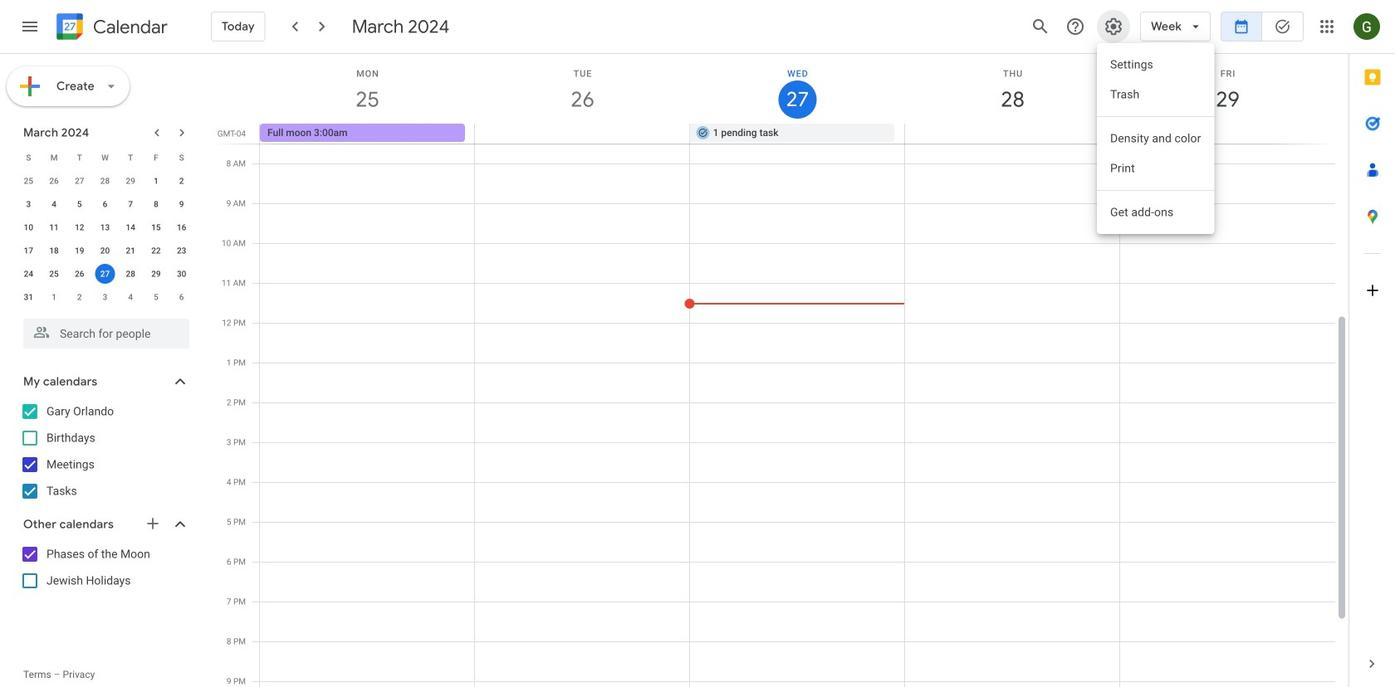 Task type: describe. For each thing, give the bounding box(es) containing it.
heading inside calendar element
[[90, 17, 168, 37]]

29 element
[[146, 264, 166, 284]]

27, today element
[[95, 264, 115, 284]]

april 6 element
[[172, 287, 192, 307]]

7 element
[[121, 194, 141, 214]]

9 element
[[172, 194, 192, 214]]

april 3 element
[[95, 287, 115, 307]]

23 element
[[172, 241, 192, 261]]

24 element
[[19, 264, 39, 284]]

6 element
[[95, 194, 115, 214]]

my calendars list
[[3, 399, 206, 505]]

20 element
[[95, 241, 115, 261]]

april 2 element
[[70, 287, 90, 307]]

april 1 element
[[44, 287, 64, 307]]

13 element
[[95, 218, 115, 238]]

february 29 element
[[121, 171, 141, 191]]

16 element
[[172, 218, 192, 238]]

3 element
[[19, 194, 39, 214]]

12 element
[[70, 218, 90, 238]]

26 element
[[70, 264, 90, 284]]

14 element
[[121, 218, 141, 238]]

28 element
[[121, 264, 141, 284]]

cell inside 'march 2024' grid
[[92, 263, 118, 286]]

february 27 element
[[70, 171, 90, 191]]

april 4 element
[[121, 287, 141, 307]]

february 25 element
[[19, 171, 39, 191]]

calendar element
[[53, 10, 168, 47]]

22 element
[[146, 241, 166, 261]]

31 element
[[19, 287, 39, 307]]

10 element
[[19, 218, 39, 238]]

february 26 element
[[44, 171, 64, 191]]



Task type: locate. For each thing, give the bounding box(es) containing it.
february 28 element
[[95, 171, 115, 191]]

30 element
[[172, 264, 192, 284]]

1 element
[[146, 171, 166, 191]]

cell
[[475, 124, 690, 144], [905, 124, 1120, 144], [1120, 124, 1335, 144], [92, 263, 118, 286]]

21 element
[[121, 241, 141, 261]]

main drawer image
[[20, 17, 40, 37]]

tab list
[[1350, 54, 1396, 641]]

settings menu menu
[[1097, 43, 1215, 234]]

18 element
[[44, 241, 64, 261]]

2 element
[[172, 171, 192, 191]]

15 element
[[146, 218, 166, 238]]

settings menu image
[[1104, 17, 1124, 37]]

april 5 element
[[146, 287, 166, 307]]

Search for people text field
[[33, 319, 179, 349]]

5 element
[[70, 194, 90, 214]]

row
[[253, 124, 1349, 144], [16, 146, 194, 169], [16, 169, 194, 193], [16, 193, 194, 216], [16, 216, 194, 239], [16, 239, 194, 263], [16, 263, 194, 286], [16, 286, 194, 309]]

march 2024 grid
[[16, 146, 194, 309]]

8 element
[[146, 194, 166, 214]]

17 element
[[19, 241, 39, 261]]

11 element
[[44, 218, 64, 238]]

4 element
[[44, 194, 64, 214]]

other calendars list
[[3, 542, 206, 595]]

None search field
[[0, 312, 206, 349]]

grid
[[213, 54, 1349, 688]]

add other calendars image
[[145, 516, 161, 532]]

19 element
[[70, 241, 90, 261]]

row group
[[16, 169, 194, 309]]

25 element
[[44, 264, 64, 284]]

heading
[[90, 17, 168, 37]]



Task type: vqa. For each thing, say whether or not it's contained in the screenshot.
the 18 element
yes



